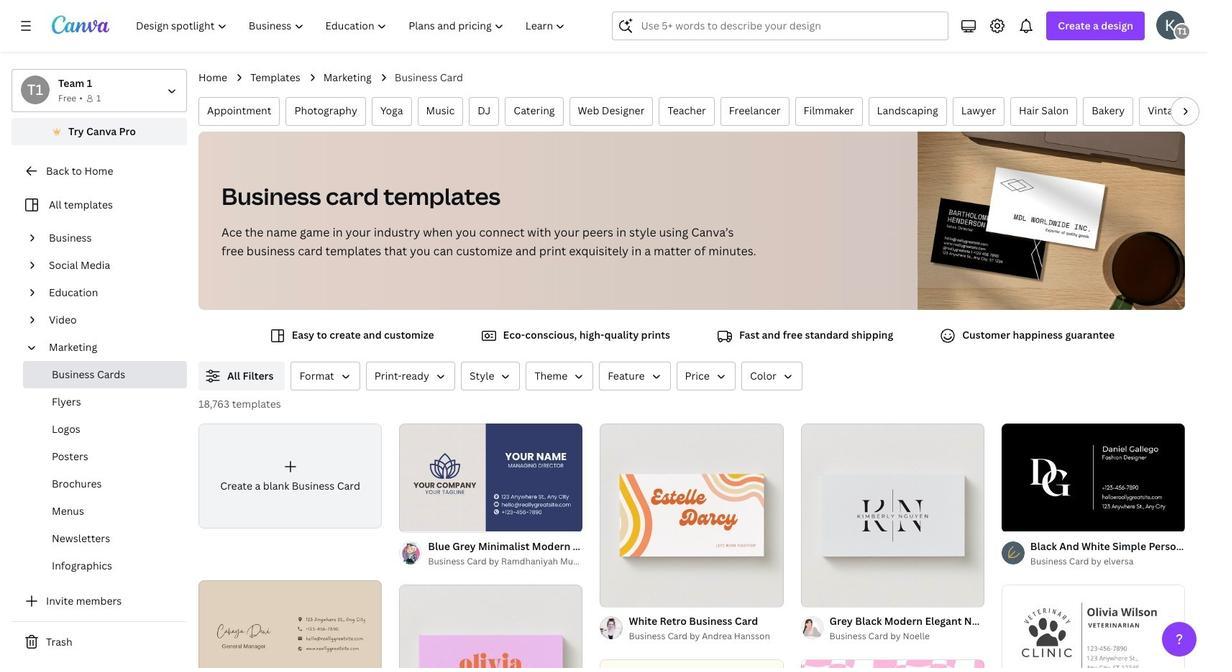 Task type: locate. For each thing, give the bounding box(es) containing it.
cream and gray organic natural cosmetics single-side business card image
[[600, 660, 784, 668]]

None search field
[[613, 12, 949, 40]]

1 vertical spatial team 1 element
[[21, 76, 50, 104]]

team 1 image
[[1174, 23, 1192, 40], [21, 76, 50, 104]]

1 vertical spatial team 1 image
[[21, 76, 50, 104]]

0 vertical spatial team 1 element
[[1174, 23, 1192, 40]]

0 vertical spatial team 1 image
[[1174, 23, 1192, 40]]

brown  business card image
[[199, 581, 382, 668]]

1 horizontal spatial team 1 element
[[1174, 23, 1192, 40]]

0 horizontal spatial team 1 image
[[21, 76, 50, 104]]

grey black modern elegant name initials monogram business card image
[[801, 424, 985, 607]]

team 1 image inside switch to another team button
[[21, 76, 50, 104]]

white retro business card image
[[600, 424, 784, 607]]

orange modern fun photography business card image
[[399, 585, 583, 668]]

0 horizontal spatial team 1 element
[[21, 76, 50, 104]]

blue grey minimalist modern business card image
[[399, 424, 583, 532]]

Switch to another team button
[[12, 69, 187, 112]]

team 1 element
[[1174, 23, 1192, 40], [21, 76, 50, 104]]

top level navigation element
[[127, 12, 578, 40]]

black and white dog cat veterinary clinic veterinarian single-side business card image
[[1002, 585, 1186, 668]]



Task type: vqa. For each thing, say whether or not it's contained in the screenshot.
Pink and White Retro Art Director Business Card image
yes



Task type: describe. For each thing, give the bounding box(es) containing it.
Search search field
[[641, 12, 940, 40]]

team 1 element inside switch to another team button
[[21, 76, 50, 104]]

pink and white retro art director business card image
[[801, 660, 985, 668]]

kendall parks image
[[1157, 11, 1186, 40]]

create a blank business card element
[[199, 424, 382, 529]]

black and white simple personal business card image
[[1002, 424, 1186, 532]]

1 horizontal spatial team 1 image
[[1174, 23, 1192, 40]]



